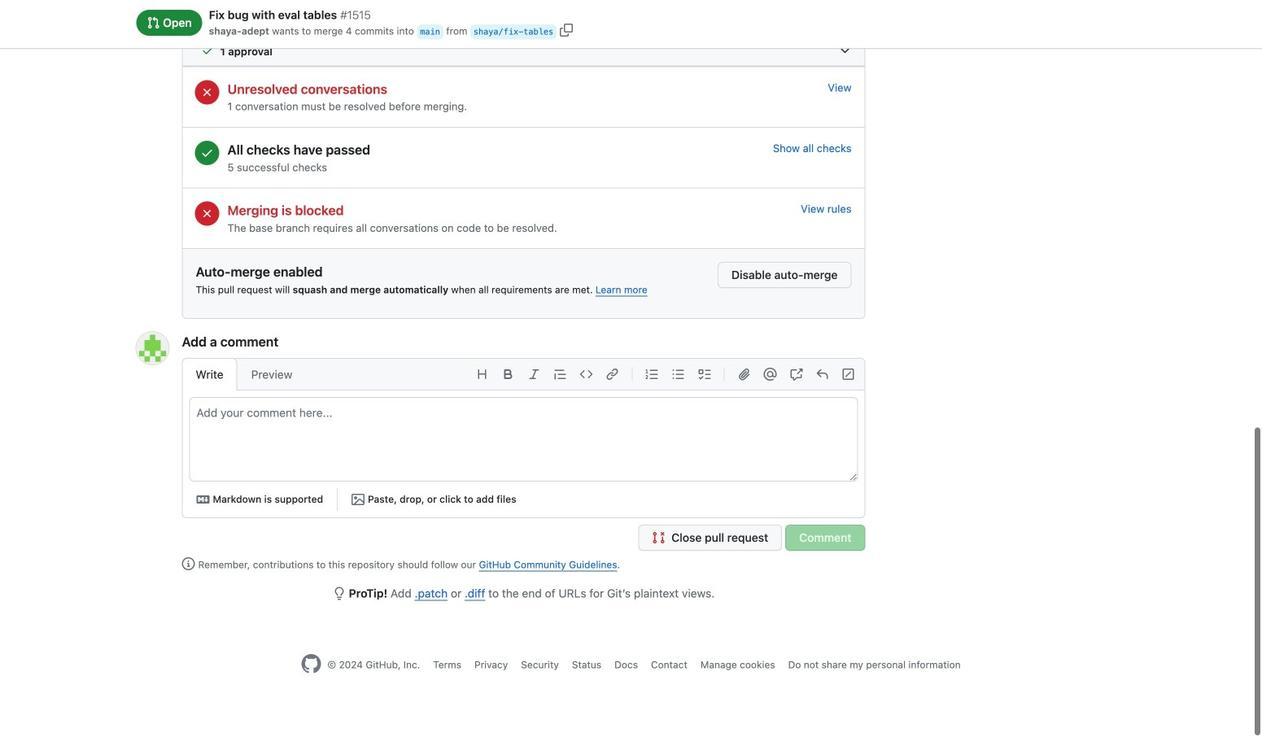Task type: locate. For each thing, give the bounding box(es) containing it.
2 vertical spatial x image
[[201, 236, 214, 249]]

x image down check image
[[201, 114, 214, 127]]

  text field
[[190, 427, 857, 510]]

copy image
[[560, 24, 573, 37]]

show reviews image
[[839, 73, 852, 86]]

1 vertical spatial x image
[[201, 114, 214, 127]]

x image down check icon
[[201, 236, 214, 249]]

0 vertical spatial x image
[[201, 25, 214, 38]]

x image
[[201, 25, 214, 38], [201, 114, 214, 127], [201, 236, 214, 249]]

check image
[[201, 73, 214, 86]]

footer
[[0, 631, 1262, 737]]

tab panel
[[183, 426, 865, 546]]

x image up check image
[[201, 25, 214, 38]]

status: open image
[[147, 16, 160, 29]]



Task type: vqa. For each thing, say whether or not it's contained in the screenshot.
second x image from the bottom of the page
yes



Task type: describe. For each thing, give the bounding box(es) containing it.
add a comment tab list
[[182, 387, 306, 419]]

check image
[[201, 175, 214, 188]]

2 x image from the top
[[201, 114, 214, 127]]

@shaya adept image
[[136, 361, 169, 393]]

1 x image from the top
[[201, 25, 214, 38]]

3 x image from the top
[[201, 236, 214, 249]]

git merge image
[[144, 12, 163, 31]]



